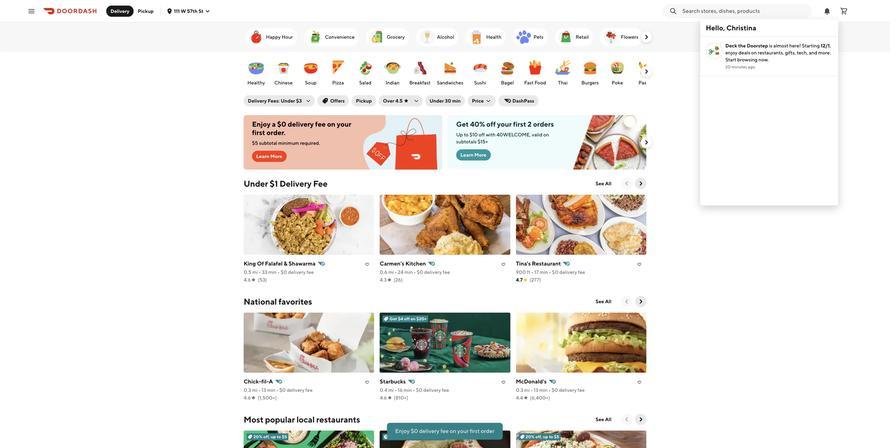 Task type: describe. For each thing, give the bounding box(es) containing it.
111 w 57th st button
[[167, 8, 210, 14]]

most popular local restaurants link
[[244, 415, 360, 426]]

happy hour link
[[245, 28, 297, 46]]

2 horizontal spatial your
[[497, 120, 512, 128]]

20 minutes ago
[[726, 64, 755, 70]]

0.5
[[244, 270, 251, 276]]

retail
[[576, 34, 589, 40]]

0.4 mi • 16 min • $​0 delivery fee
[[380, 388, 449, 394]]

learn more for 40%
[[461, 152, 487, 158]]

salad
[[359, 80, 372, 86]]

1 vertical spatial pickup
[[356, 98, 372, 104]]

1 horizontal spatial $0
[[411, 429, 418, 435]]

with
[[486, 132, 496, 138]]

delivery for king of falafel & shawarma
[[288, 270, 306, 276]]

health image
[[468, 29, 485, 45]]

kitchen
[[406, 261, 426, 267]]

required.
[[300, 141, 320, 146]]

pets image
[[515, 29, 532, 45]]

$15+
[[478, 139, 488, 145]]

2 vertical spatial delivery
[[280, 179, 312, 189]]

, enjoy deals on restaurants, gifts, tech, and more. start browsing now.
[[726, 43, 831, 63]]

min for tina's restaurant
[[540, 270, 548, 276]]

fee
[[313, 179, 328, 189]]

food
[[535, 80, 546, 86]]

previous button of carousel image for under $1 delivery fee
[[623, 180, 630, 187]]

2 off, from the left
[[421, 435, 428, 440]]

under for under $1 delivery fee
[[244, 179, 268, 189]]

$​0 for restaurant
[[552, 270, 559, 276]]

1 horizontal spatial under
[[281, 98, 295, 104]]

convenience link
[[304, 28, 359, 46]]

2 vertical spatial first
[[470, 429, 480, 435]]

mi right 0.4
[[388, 388, 394, 394]]

fee inside enjoy a $0 delivery fee on your first order.
[[315, 120, 326, 128]]

mi for carmen's
[[388, 270, 394, 276]]

(6,400+)
[[530, 396, 550, 401]]

health
[[486, 34, 502, 40]]

16
[[398, 388, 403, 394]]

under for under 30 min
[[430, 98, 444, 104]]

over 4.5 button
[[379, 95, 423, 107]]

4.6 down 0.4
[[380, 396, 387, 401]]

falafel
[[265, 261, 283, 267]]

most
[[244, 415, 263, 425]]

4.6 for under
[[244, 278, 251, 283]]

pizza
[[332, 80, 344, 86]]

deals
[[739, 50, 750, 56]]

fee for chick-fil-a
[[305, 388, 313, 394]]

pasta
[[639, 80, 651, 86]]

national
[[244, 297, 277, 307]]

order.
[[267, 129, 286, 137]]

(810+)
[[394, 396, 408, 401]]

• down mcdonald's
[[531, 388, 533, 394]]

start
[[726, 57, 736, 63]]

flowers image
[[603, 29, 620, 45]]

2 see all link from the top
[[592, 297, 616, 308]]

browsing
[[737, 57, 758, 63]]

offers button
[[318, 95, 349, 107]]

(26)
[[394, 278, 403, 283]]

• down kitchen in the left of the page
[[414, 270, 416, 276]]

fee for tina's restaurant
[[578, 270, 585, 276]]

next button of carousel image
[[637, 417, 644, 424]]

$​0 for of
[[281, 270, 287, 276]]

soup
[[305, 80, 317, 86]]

restaurant
[[532, 261, 561, 267]]

on inside enjoy a $0 delivery fee on your first order.
[[327, 120, 336, 128]]

on inside up to $10 off with 40welcome, valid on subtotals $15+
[[544, 132, 549, 138]]

0.3 for chick-fil-a
[[244, 388, 251, 394]]

20
[[726, 64, 731, 70]]

king
[[244, 261, 256, 267]]

minimum
[[278, 141, 299, 146]]

previous button of carousel image for most popular local restaurants
[[623, 417, 630, 424]]

2 see from the top
[[596, 299, 604, 305]]

• left 33
[[259, 270, 261, 276]]

• down the chick-fil-a
[[259, 388, 261, 394]]

subtotal
[[259, 141, 277, 146]]

valid
[[532, 132, 543, 138]]

off for first
[[487, 120, 496, 128]]

• down king of falafel & shawarma
[[278, 270, 280, 276]]

min inside button
[[452, 98, 461, 104]]

$3
[[296, 98, 302, 104]]

tina's
[[516, 261, 531, 267]]

minutes
[[732, 64, 747, 70]]

under $1 delivery fee
[[244, 179, 328, 189]]

happy hour image
[[248, 29, 265, 45]]

flowers link
[[600, 28, 643, 46]]

carmen's
[[380, 261, 404, 267]]

12/1
[[821, 43, 830, 49]]

mi for king
[[252, 270, 258, 276]]

delivery for delivery fees: under $3
[[248, 98, 267, 104]]

hello, christina
[[706, 24, 756, 32]]

here!
[[789, 43, 801, 49]]

4.3
[[380, 278, 387, 283]]

learn more button for a
[[252, 151, 287, 162]]

on left $20+ in the bottom of the page
[[411, 317, 416, 322]]

• left 24 at left
[[395, 270, 397, 276]]

,
[[830, 43, 831, 49]]

popular
[[265, 415, 295, 425]]

111 w 57th st
[[174, 8, 204, 14]]

is
[[769, 43, 773, 49]]

24
[[398, 270, 404, 276]]

$5 subtotal minimum required.
[[252, 141, 320, 146]]

fast
[[524, 80, 534, 86]]

on inside , enjoy deals on restaurants, gifts, tech, and more. start browsing now.
[[751, 50, 757, 56]]

until
[[390, 435, 400, 440]]

111
[[174, 8, 180, 14]]

fee for king of falafel & shawarma
[[307, 270, 314, 276]]

offers
[[330, 98, 345, 104]]

retail image
[[558, 29, 574, 45]]

13 for chick-fil-a
[[262, 388, 266, 394]]

1 up from the left
[[271, 435, 276, 440]]

open menu image
[[27, 7, 36, 15]]

fast food
[[524, 80, 546, 86]]

• right ft in the right bottom of the page
[[531, 270, 533, 276]]

retail link
[[555, 28, 593, 46]]

5pm:
[[400, 435, 410, 440]]

learn more button for 40%
[[456, 150, 491, 161]]

1 horizontal spatial your
[[458, 429, 469, 435]]

christina
[[727, 24, 756, 32]]

4.4
[[516, 396, 523, 401]]

$​0 for kitchen
[[417, 270, 423, 276]]

under $1 delivery fee link
[[244, 178, 328, 190]]

min for chick-fil-a
[[267, 388, 275, 394]]

off inside up to $10 off with 40welcome, valid on subtotals $15+
[[479, 132, 485, 138]]

0.3 for mcdonald's
[[516, 388, 523, 394]]

alcohol link
[[416, 28, 458, 46]]

delivery for tina's restaurant
[[560, 270, 577, 276]]

• up (6,400+) on the right bottom
[[549, 388, 551, 394]]

1 20% off, up to $5 from the left
[[254, 435, 287, 440]]

see all for fee
[[596, 181, 612, 187]]

all for restaurants
[[605, 418, 612, 423]]

33
[[262, 270, 267, 276]]



Task type: vqa. For each thing, say whether or not it's contained in the screenshot.


Task type: locate. For each thing, give the bounding box(es) containing it.
3 see all link from the top
[[592, 415, 616, 426]]

4.5
[[395, 98, 403, 104]]

0 horizontal spatial $0
[[277, 120, 286, 128]]

next button of carousel image
[[643, 34, 650, 41], [643, 68, 650, 75], [643, 139, 650, 146], [637, 180, 644, 187], [637, 299, 644, 306]]

30
[[445, 98, 451, 104]]

chick-
[[244, 379, 261, 386]]

on down doorstep
[[751, 50, 757, 56]]

pets
[[534, 34, 544, 40]]

local
[[297, 415, 315, 425]]

restaurants,
[[758, 50, 784, 56]]

under left "$1"
[[244, 179, 268, 189]]

ft
[[527, 270, 530, 276]]

1 vertical spatial first
[[252, 129, 265, 137]]

learn more button down subtotals
[[456, 150, 491, 161]]

until 5pm: 30% off, up to $7
[[390, 435, 445, 440]]

pickup button down salad
[[352, 95, 376, 107]]

min for carmen's kitchen
[[405, 270, 413, 276]]

0.3 mi • 13 min • $​0 delivery fee up (6,400+) on the right bottom
[[516, 388, 585, 394]]

almost
[[774, 43, 788, 49]]

a
[[272, 120, 276, 128]]

st
[[199, 8, 204, 14]]

2 13 from the left
[[534, 388, 538, 394]]

enjoy left 30%
[[396, 429, 410, 435]]

first up subtotal
[[252, 129, 265, 137]]

learn more down subtotal
[[256, 154, 282, 159]]

1 vertical spatial delivery
[[248, 98, 267, 104]]

get left $4
[[390, 317, 397, 322]]

all for fee
[[605, 181, 612, 187]]

learn for get 40% off your first 2 orders
[[461, 152, 474, 158]]

see all for restaurants
[[596, 418, 612, 423]]

more down subtotal
[[270, 154, 282, 159]]

learn
[[461, 152, 474, 158], [256, 154, 269, 159]]

1 horizontal spatial 0.3
[[516, 388, 523, 394]]

3 see all from the top
[[596, 418, 612, 423]]

min right 33
[[268, 270, 277, 276]]

0 horizontal spatial 13
[[262, 388, 266, 394]]

1 vertical spatial previous button of carousel image
[[623, 417, 630, 424]]

first inside enjoy a $0 delivery fee on your first order.
[[252, 129, 265, 137]]

Store search: begin typing to search for stores available on DoorDash text field
[[683, 7, 808, 15]]

0 horizontal spatial your
[[337, 120, 351, 128]]

now.
[[759, 57, 769, 63]]

convenience image
[[307, 29, 324, 45]]

1 horizontal spatial enjoy
[[396, 429, 410, 435]]

poke
[[612, 80, 623, 86]]

4.6 down chick-
[[244, 396, 251, 401]]

pickup button
[[134, 5, 158, 17], [352, 95, 376, 107]]

1 horizontal spatial pickup button
[[352, 95, 376, 107]]

starting
[[802, 43, 820, 49]]

2
[[528, 120, 532, 128]]

(53)
[[258, 278, 267, 283]]

delivery for starbucks
[[423, 388, 441, 394]]

your inside enjoy a $0 delivery fee on your first order.
[[337, 120, 351, 128]]

delivery for mcdonald's
[[559, 388, 577, 394]]

starbucks
[[380, 379, 406, 386]]

0 horizontal spatial pickup
[[138, 8, 154, 14]]

0 vertical spatial see all link
[[592, 178, 616, 190]]

0 vertical spatial all
[[605, 181, 612, 187]]

fees:
[[268, 98, 280, 104]]

2 horizontal spatial off,
[[536, 435, 542, 440]]

0.3 mi • 13 min • $​0 delivery fee
[[244, 388, 313, 394], [516, 388, 585, 394]]

0 horizontal spatial up
[[271, 435, 276, 440]]

13 up (1,500+)
[[262, 388, 266, 394]]

0 horizontal spatial off,
[[263, 435, 270, 440]]

40%
[[470, 120, 485, 128]]

see all link for fee
[[592, 178, 616, 190]]

learn more down subtotals
[[461, 152, 487, 158]]

national favorites
[[244, 297, 312, 307]]

the
[[738, 43, 746, 49]]

1 all from the top
[[605, 181, 612, 187]]

see for fee
[[596, 181, 604, 187]]

price
[[472, 98, 484, 104]]

enjoy $0 delivery fee on your first order
[[396, 429, 495, 435]]

previous button of carousel image
[[623, 299, 630, 306]]

2 20% from the left
[[526, 435, 535, 440]]

mi for chick-
[[252, 388, 258, 394]]

1 horizontal spatial more
[[475, 152, 487, 158]]

2 20% off, up to $5 from the left
[[526, 435, 559, 440]]

57th
[[187, 8, 198, 14]]

doorstep
[[747, 43, 768, 49]]

get $4 off on $20+
[[390, 317, 427, 322]]

enjoy for enjoy $0 delivery fee on your first order
[[396, 429, 410, 435]]

pickup down salad
[[356, 98, 372, 104]]

17
[[534, 270, 539, 276]]

national favorites link
[[244, 297, 312, 308]]

gifts,
[[785, 50, 796, 56]]

1 horizontal spatial pickup
[[356, 98, 372, 104]]

hello,
[[706, 24, 725, 32]]

1 vertical spatial all
[[605, 299, 612, 305]]

0 horizontal spatial learn more button
[[252, 151, 287, 162]]

thai
[[558, 80, 568, 86]]

and
[[809, 50, 818, 56]]

min down a on the left of the page
[[267, 388, 275, 394]]

1 see all link from the top
[[592, 178, 616, 190]]

grocery image
[[369, 29, 385, 45]]

fee for mcdonald's
[[578, 388, 585, 394]]

first left '2'
[[513, 120, 526, 128]]

mi right 0.5
[[252, 270, 258, 276]]

off right $4
[[404, 317, 410, 322]]

delivery for carmen's kitchen
[[424, 270, 442, 276]]

13 for mcdonald's
[[534, 388, 538, 394]]

delivery for chick-fil-a
[[287, 388, 304, 394]]

0 horizontal spatial pickup button
[[134, 5, 158, 17]]

more down the $15+
[[475, 152, 487, 158]]

alcohol image
[[419, 29, 436, 45]]

1 vertical spatial off
[[479, 132, 485, 138]]

on right valid
[[544, 132, 549, 138]]

1 20% from the left
[[254, 435, 262, 440]]

1 horizontal spatial off
[[479, 132, 485, 138]]

fee
[[315, 120, 326, 128], [307, 270, 314, 276], [443, 270, 450, 276], [578, 270, 585, 276], [305, 388, 313, 394], [442, 388, 449, 394], [578, 388, 585, 394], [441, 429, 449, 435]]

off up with
[[487, 120, 496, 128]]

more for a
[[270, 154, 282, 159]]

1 horizontal spatial learn
[[461, 152, 474, 158]]

mi down chick-
[[252, 388, 258, 394]]

min right 17
[[540, 270, 548, 276]]

pickup right delivery button
[[138, 8, 154, 14]]

0 vertical spatial delivery
[[110, 8, 129, 14]]

delivery fees: under $3
[[248, 98, 302, 104]]

0 horizontal spatial learn more
[[256, 154, 282, 159]]

1 off, from the left
[[263, 435, 270, 440]]

(1,500+)
[[258, 396, 277, 401]]

a
[[269, 379, 273, 386]]

deck
[[726, 43, 737, 49]]

0.3 mi • 13 min • $​0 delivery fee for mcdonald's
[[516, 388, 585, 394]]

0 horizontal spatial enjoy
[[252, 120, 271, 128]]

2 vertical spatial see all
[[596, 418, 612, 423]]

0 vertical spatial $0
[[277, 120, 286, 128]]

notification bell image
[[823, 7, 832, 15]]

on right the $7
[[450, 429, 457, 435]]

1 vertical spatial pickup button
[[352, 95, 376, 107]]

tech,
[[797, 50, 808, 56]]

to inside up to $10 off with 40welcome, valid on subtotals $15+
[[464, 132, 469, 138]]

get for get $4 off on $20+
[[390, 317, 397, 322]]

1 horizontal spatial up
[[429, 435, 434, 440]]

2 see all from the top
[[596, 299, 612, 305]]

1 vertical spatial get
[[390, 317, 397, 322]]

off up the $15+
[[479, 132, 485, 138]]

enjoy
[[726, 50, 738, 56]]

delivery for delivery
[[110, 8, 129, 14]]

min right "16"
[[404, 388, 412, 394]]

min
[[452, 98, 461, 104], [268, 270, 277, 276], [405, 270, 413, 276], [540, 270, 548, 276], [267, 388, 275, 394], [404, 388, 412, 394], [539, 388, 548, 394]]

your right the $7
[[458, 429, 469, 435]]

$0 inside enjoy a $0 delivery fee on your first order.
[[277, 120, 286, 128]]

enjoy left the a
[[252, 120, 271, 128]]

chinese
[[274, 80, 293, 86]]

min right the 30
[[452, 98, 461, 104]]

0 vertical spatial first
[[513, 120, 526, 128]]

1 0.3 from the left
[[244, 388, 251, 394]]

order
[[481, 429, 495, 435]]

learn down subtotal
[[256, 154, 269, 159]]

1 vertical spatial see
[[596, 299, 604, 305]]

$20+
[[417, 317, 427, 322]]

under 30 min
[[430, 98, 461, 104]]

1 0.3 mi • 13 min • $​0 delivery fee from the left
[[244, 388, 313, 394]]

min for king of falafel & shawarma
[[268, 270, 277, 276]]

0 horizontal spatial first
[[252, 129, 265, 137]]

• right "16"
[[413, 388, 415, 394]]

delivery inside enjoy a $0 delivery fee on your first order.
[[288, 120, 314, 128]]

previous button of carousel image
[[623, 180, 630, 187], [623, 417, 630, 424]]

first left order
[[470, 429, 480, 435]]

of
[[257, 261, 264, 267]]

learn more
[[461, 152, 487, 158], [256, 154, 282, 159]]

pets link
[[513, 28, 548, 46]]

0 horizontal spatial 20% off, up to $5
[[254, 435, 287, 440]]

w
[[181, 8, 186, 14]]

0.3 up 4.4
[[516, 388, 523, 394]]

under left the 30
[[430, 98, 444, 104]]

ago
[[748, 64, 755, 70]]

2 vertical spatial see all link
[[592, 415, 616, 426]]

restaurants
[[316, 415, 360, 425]]

2 vertical spatial off
[[404, 317, 410, 322]]

2 horizontal spatial up
[[543, 435, 548, 440]]

0 vertical spatial previous button of carousel image
[[623, 180, 630, 187]]

0 vertical spatial see all
[[596, 181, 612, 187]]

delivery inside button
[[110, 8, 129, 14]]

1 vertical spatial $0
[[411, 429, 418, 435]]

more for 40%
[[475, 152, 487, 158]]

$​0
[[281, 270, 287, 276], [417, 270, 423, 276], [552, 270, 559, 276], [279, 388, 286, 394], [416, 388, 422, 394], [552, 388, 558, 394]]

0 horizontal spatial get
[[390, 317, 397, 322]]

min for starbucks
[[404, 388, 412, 394]]

learn down subtotals
[[461, 152, 474, 158]]

0 vertical spatial pickup
[[138, 8, 154, 14]]

2 horizontal spatial first
[[513, 120, 526, 128]]

1 horizontal spatial get
[[456, 120, 469, 128]]

min for mcdonald's
[[539, 388, 548, 394]]

$0 right 5pm:
[[411, 429, 418, 435]]

carmen's kitchen
[[380, 261, 426, 267]]

0 horizontal spatial learn
[[256, 154, 269, 159]]

0 vertical spatial off
[[487, 120, 496, 128]]

2 horizontal spatial off
[[487, 120, 496, 128]]

4.6 for national
[[244, 396, 251, 401]]

under 30 min button
[[425, 95, 465, 107]]

3 off, from the left
[[536, 435, 542, 440]]

mi right 0.6
[[388, 270, 394, 276]]

0 horizontal spatial $5
[[252, 141, 258, 146]]

0.3 mi • 13 min • $​0 delivery fee for chick-fil-a
[[244, 388, 313, 394]]

0 horizontal spatial 0.3
[[244, 388, 251, 394]]

0 vertical spatial get
[[456, 120, 469, 128]]

1 horizontal spatial learn more
[[461, 152, 487, 158]]

get up the up
[[456, 120, 469, 128]]

get for get 40% off your first 2 orders
[[456, 120, 469, 128]]

1 horizontal spatial learn more button
[[456, 150, 491, 161]]

4.6 down 0.5
[[244, 278, 251, 283]]

2 up from the left
[[429, 435, 434, 440]]

tina's restaurant
[[516, 261, 561, 267]]

dashpass
[[513, 98, 534, 104]]

learn more button down subtotal
[[252, 151, 287, 162]]

healthy
[[248, 80, 265, 86]]

pickup button left 111
[[134, 5, 158, 17]]

$​0 for fil-
[[279, 388, 286, 394]]

2 horizontal spatial $5
[[554, 435, 559, 440]]

mcdonald's
[[516, 379, 547, 386]]

1 previous button of carousel image from the top
[[623, 180, 630, 187]]

all
[[605, 181, 612, 187], [605, 299, 612, 305], [605, 418, 612, 423]]

0.3
[[244, 388, 251, 394], [516, 388, 523, 394]]

2 horizontal spatial delivery
[[280, 179, 312, 189]]

0 horizontal spatial more
[[270, 154, 282, 159]]

2 previous button of carousel image from the top
[[623, 417, 630, 424]]

off for $20+
[[404, 317, 410, 322]]

0.6 mi • 24 min • $​0 delivery fee
[[380, 270, 450, 276]]

0 vertical spatial see
[[596, 181, 604, 187]]

2 all from the top
[[605, 299, 612, 305]]

min up (6,400+) on the right bottom
[[539, 388, 548, 394]]

1 horizontal spatial $5
[[282, 435, 287, 440]]

2 0.3 mi • 13 min • $​0 delivery fee from the left
[[516, 388, 585, 394]]

1 vertical spatial enjoy
[[396, 429, 410, 435]]

1 13 from the left
[[262, 388, 266, 394]]

learn more button
[[456, 150, 491, 161], [252, 151, 287, 162]]

3 all from the top
[[605, 418, 612, 423]]

fee for carmen's kitchen
[[443, 270, 450, 276]]

burgers
[[582, 80, 599, 86]]

0 horizontal spatial 0.3 mi • 13 min • $​0 delivery fee
[[244, 388, 313, 394]]

(277)
[[530, 278, 541, 283]]

1 horizontal spatial delivery
[[248, 98, 267, 104]]

900 ft • 17 min • $​0 delivery fee
[[516, 270, 585, 276]]

health link
[[465, 28, 506, 46]]

3 up from the left
[[543, 435, 548, 440]]

sushi
[[474, 80, 486, 86]]

• up (1,500+)
[[276, 388, 279, 394]]

1 see all from the top
[[596, 181, 612, 187]]

13 up (6,400+) on the right bottom
[[534, 388, 538, 394]]

1 horizontal spatial 13
[[534, 388, 538, 394]]

2 0.3 from the left
[[516, 388, 523, 394]]

1 vertical spatial see all link
[[592, 297, 616, 308]]

$0 right the a
[[277, 120, 286, 128]]

1 horizontal spatial off,
[[421, 435, 428, 440]]

fee for starbucks
[[442, 388, 449, 394]]

$10
[[470, 132, 478, 138]]

$4
[[398, 317, 403, 322]]

enjoy inside enjoy a $0 delivery fee on your first order.
[[252, 120, 271, 128]]

• left "16"
[[395, 388, 397, 394]]

min right 24 at left
[[405, 270, 413, 276]]

1 horizontal spatial 20% off, up to $5
[[526, 435, 559, 440]]

chick-fil-a
[[244, 379, 273, 386]]

2 vertical spatial all
[[605, 418, 612, 423]]

0.3 down chick-
[[244, 388, 251, 394]]

on down offers "button"
[[327, 120, 336, 128]]

4.7
[[516, 278, 523, 283]]

king of falafel & shawarma
[[244, 261, 316, 267]]

1 horizontal spatial 20%
[[526, 435, 535, 440]]

0 horizontal spatial under
[[244, 179, 268, 189]]

0 vertical spatial pickup button
[[134, 5, 158, 17]]

enjoy for enjoy a $0 delivery fee on your first order.
[[252, 120, 271, 128]]

1 see from the top
[[596, 181, 604, 187]]

your down offers
[[337, 120, 351, 128]]

$5
[[252, 141, 258, 146], [282, 435, 287, 440], [554, 435, 559, 440]]

1 horizontal spatial 0.3 mi • 13 min • $​0 delivery fee
[[516, 388, 585, 394]]

0 horizontal spatial delivery
[[110, 8, 129, 14]]

see all link for restaurants
[[592, 415, 616, 426]]

learn more for a
[[256, 154, 282, 159]]

0.4
[[380, 388, 387, 394]]

2 vertical spatial see
[[596, 418, 604, 423]]

0 horizontal spatial off
[[404, 317, 410, 322]]

shawarma
[[289, 261, 316, 267]]

1 vertical spatial see all
[[596, 299, 612, 305]]

see all link
[[592, 178, 616, 190], [592, 297, 616, 308], [592, 415, 616, 426]]

• down restaurant
[[549, 270, 551, 276]]

0 vertical spatial enjoy
[[252, 120, 271, 128]]

mi down mcdonald's
[[524, 388, 530, 394]]

see for restaurants
[[596, 418, 604, 423]]

learn for enjoy a $0 delivery fee on your first order.
[[256, 154, 269, 159]]

2 horizontal spatial under
[[430, 98, 444, 104]]

1 horizontal spatial first
[[470, 429, 480, 435]]

under inside button
[[430, 98, 444, 104]]

under left $3
[[281, 98, 295, 104]]

0 items, open order cart image
[[840, 7, 848, 15]]

0.3 mi • 13 min • $​0 delivery fee down a on the left of the page
[[244, 388, 313, 394]]

0 horizontal spatial 20%
[[254, 435, 262, 440]]

your up 40welcome,
[[497, 120, 512, 128]]

3 see from the top
[[596, 418, 604, 423]]



